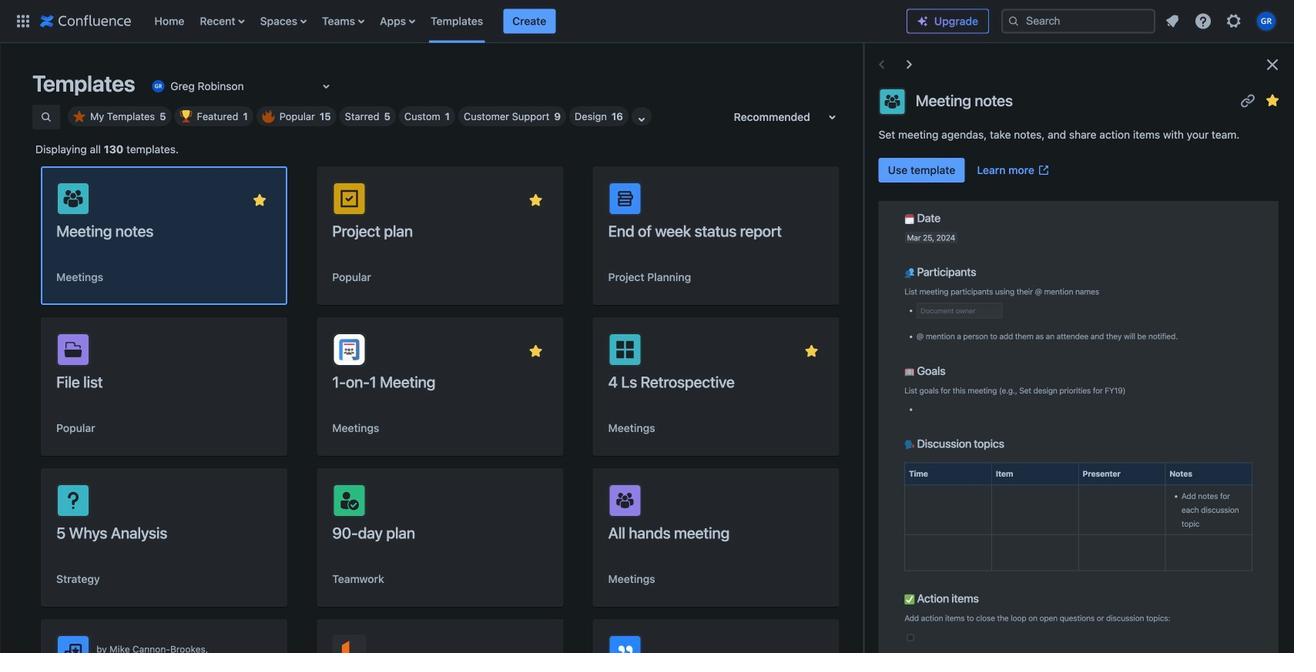 Task type: locate. For each thing, give the bounding box(es) containing it.
1 vertical spatial share link image
[[502, 342, 520, 360]]

None text field
[[149, 79, 152, 94]]

1 vertical spatial unstar meeting notes image
[[250, 191, 269, 210]]

0 horizontal spatial list
[[147, 0, 907, 43]]

1 horizontal spatial unstar meeting notes image
[[1263, 91, 1282, 110]]

unstar 4 ls retrospective image
[[802, 342, 821, 360]]

more categories image
[[632, 110, 651, 129]]

open search bar image
[[40, 111, 52, 123]]

banner
[[0, 0, 1294, 43]]

share link image
[[1239, 91, 1257, 110], [502, 342, 520, 360]]

1 horizontal spatial share link image
[[1239, 91, 1257, 110]]

list
[[147, 0, 907, 43], [1159, 7, 1285, 35]]

group
[[879, 158, 1056, 183]]

1 horizontal spatial list
[[1159, 7, 1285, 35]]

Document owner field
[[918, 304, 1002, 318]]

confluence image
[[40, 12, 131, 30], [40, 12, 131, 30]]

list item
[[503, 9, 556, 34]]

0 vertical spatial share link image
[[1239, 91, 1257, 110]]

unstar meeting notes image
[[1263, 91, 1282, 110], [250, 191, 269, 210]]

unstar 1-on-1 meeting image
[[526, 342, 545, 360]]

0 horizontal spatial share link image
[[502, 342, 520, 360]]

None search field
[[1001, 9, 1155, 34]]

settings icon image
[[1225, 12, 1243, 30]]



Task type: vqa. For each thing, say whether or not it's contained in the screenshot.
search image
yes



Task type: describe. For each thing, give the bounding box(es) containing it.
open image
[[317, 77, 335, 96]]

notification icon image
[[1163, 12, 1182, 30]]

global element
[[9, 0, 907, 43]]

help icon image
[[1194, 12, 1212, 30]]

premium image
[[917, 15, 929, 27]]

previous template image
[[873, 55, 891, 74]]

0 vertical spatial unstar meeting notes image
[[1263, 91, 1282, 110]]

search image
[[1008, 15, 1020, 27]]

0 horizontal spatial unstar meeting notes image
[[250, 191, 269, 210]]

list for premium icon
[[1159, 7, 1285, 35]]

close image
[[1263, 55, 1282, 74]]

unstar project plan image
[[526, 191, 545, 210]]

Search field
[[1001, 9, 1155, 34]]

list item inside list
[[503, 9, 556, 34]]

appswitcher icon image
[[14, 12, 32, 30]]

list for appswitcher icon
[[147, 0, 907, 43]]

next template image
[[900, 55, 919, 74]]



